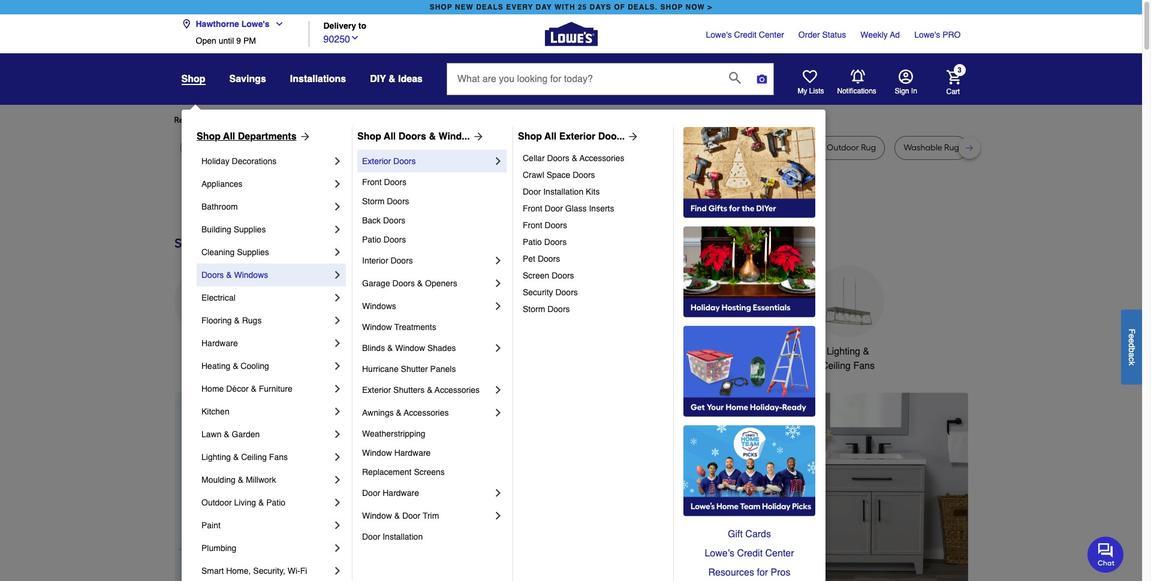 Task type: vqa. For each thing, say whether or not it's contained in the screenshot.
"Ranges"
no



Task type: locate. For each thing, give the bounding box(es) containing it.
& inside window & door trim link
[[395, 512, 400, 521]]

blinds
[[362, 344, 385, 353]]

1 vertical spatial lighting & ceiling fans
[[202, 453, 288, 463]]

you up shop all doors & wind...
[[390, 115, 404, 125]]

25 days of deals. don't miss deals every day. same-day delivery on in-stock orders placed by 2 p m. image
[[174, 393, 368, 582]]

0 horizontal spatial roth
[[515, 143, 532, 153]]

sign in
[[895, 87, 918, 95]]

1 horizontal spatial front doors link
[[523, 217, 665, 234]]

doors up space
[[547, 154, 570, 163]]

e up d
[[1128, 334, 1137, 339]]

glass
[[566, 204, 587, 214]]

all for departments
[[223, 131, 235, 142]]

0 horizontal spatial kitchen
[[202, 407, 230, 417]]

christmas
[[371, 347, 414, 357]]

exterior
[[560, 131, 596, 142], [362, 157, 391, 166], [362, 386, 391, 395]]

savings
[[229, 74, 266, 85]]

crawl space doors link
[[523, 167, 665, 184]]

1 vertical spatial decorations
[[367, 361, 418, 372]]

pet doors
[[523, 254, 560, 264]]

door installation link
[[362, 528, 504, 547]]

lowe's inside button
[[242, 19, 270, 29]]

hardware for door hardware
[[383, 489, 419, 498]]

2 horizontal spatial area
[[738, 143, 756, 153]]

garage
[[362, 279, 390, 289]]

allen and roth area rug
[[477, 143, 569, 153]]

decorations down rug rug
[[232, 157, 277, 166]]

f
[[1128, 329, 1137, 334]]

shop left new on the left top
[[430, 3, 453, 11]]

e up b
[[1128, 339, 1137, 343]]

patio down back
[[362, 235, 381, 245]]

and down doo...
[[618, 143, 633, 153]]

patio doors
[[362, 235, 406, 245], [523, 238, 567, 247]]

smart home, security, wi-fi link
[[202, 560, 332, 582]]

electrical
[[202, 293, 236, 303]]

and for allen and roth rug
[[618, 143, 633, 153]]

3 area from the left
[[738, 143, 756, 153]]

appliances down holiday
[[202, 179, 243, 189]]

weatherstripping link
[[362, 425, 504, 444]]

& inside lawn & garden link
[[224, 430, 230, 440]]

appliances link
[[202, 173, 332, 196]]

1 allen from the left
[[477, 143, 495, 153]]

doors right back
[[383, 216, 406, 226]]

doors & windows link
[[202, 264, 332, 287]]

0 horizontal spatial bathroom
[[202, 202, 238, 212]]

1 horizontal spatial decorations
[[367, 361, 418, 372]]

0 vertical spatial storm
[[362, 197, 385, 206]]

chevron right image for appliances
[[332, 178, 344, 190]]

all inside 'shop all exterior doo...' "link"
[[545, 131, 557, 142]]

weekly ad link
[[861, 29, 900, 41]]

1 horizontal spatial and
[[618, 143, 633, 153]]

0 horizontal spatial fans
[[269, 453, 288, 463]]

0 vertical spatial lighting & ceiling fans
[[822, 347, 875, 372]]

0 horizontal spatial home
[[202, 385, 224, 394]]

chevron right image
[[492, 155, 504, 167], [332, 178, 344, 190], [332, 247, 344, 259], [332, 269, 344, 281], [492, 278, 504, 290], [332, 292, 344, 304], [492, 343, 504, 355], [332, 361, 344, 373], [332, 383, 344, 395], [492, 385, 504, 397], [332, 520, 344, 532]]

for up furniture at left
[[377, 115, 388, 125]]

credit up resources for pros link at right bottom
[[737, 549, 763, 560]]

4 rug from the left
[[327, 143, 342, 153]]

exterior down furniture at left
[[362, 157, 391, 166]]

for
[[271, 115, 282, 125], [377, 115, 388, 125], [757, 568, 769, 579]]

camera image
[[756, 73, 768, 85]]

arrow right image
[[297, 131, 311, 143], [625, 131, 640, 143], [946, 498, 958, 510]]

& inside doors & windows link
[[226, 271, 232, 280]]

hawthorne
[[196, 19, 239, 29]]

and for allen and roth area rug
[[497, 143, 513, 153]]

window for treatments
[[362, 323, 392, 332]]

door for door hardware
[[362, 489, 381, 498]]

all for exterior
[[545, 131, 557, 142]]

supplies up cleaning supplies
[[234, 225, 266, 235]]

ad
[[890, 30, 900, 40]]

2 vertical spatial exterior
[[362, 386, 391, 395]]

decorations down christmas
[[367, 361, 418, 372]]

0 vertical spatial storm doors link
[[362, 192, 504, 211]]

window up the blinds at left
[[362, 323, 392, 332]]

accessories up crawl space doors link
[[580, 154, 625, 163]]

storm doors link down screen doors link
[[523, 301, 665, 318]]

interior doors
[[362, 256, 413, 266]]

lowe's left pro
[[915, 30, 941, 40]]

1 and from the left
[[497, 143, 513, 153]]

supplies up doors & windows link
[[237, 248, 269, 257]]

door for door installation kits
[[523, 187, 541, 197]]

chevron right image for paint
[[332, 520, 344, 532]]

0 vertical spatial accessories
[[580, 154, 625, 163]]

weekly ad
[[861, 30, 900, 40]]

doors down screen doors
[[556, 288, 578, 298]]

1 shop from the left
[[197, 131, 221, 142]]

1 horizontal spatial allen
[[597, 143, 616, 153]]

all up furniture at left
[[384, 131, 396, 142]]

window up hurricane shutter panels
[[395, 344, 425, 353]]

0 vertical spatial exterior
[[560, 131, 596, 142]]

0 vertical spatial supplies
[[234, 225, 266, 235]]

gift
[[728, 530, 743, 540]]

with
[[555, 3, 576, 11]]

8 rug from the left
[[862, 143, 877, 153]]

storm doors down security doors
[[523, 305, 570, 314]]

1 roth from the left
[[515, 143, 532, 153]]

0 horizontal spatial windows
[[234, 271, 268, 280]]

for up the departments
[[271, 115, 282, 125]]

windows down garage
[[362, 302, 396, 311]]

kitchen up lawn at the left
[[202, 407, 230, 417]]

decorations for holiday
[[232, 157, 277, 166]]

1 vertical spatial front doors
[[523, 221, 567, 230]]

0 horizontal spatial shop
[[430, 3, 453, 11]]

front down exterior doors
[[362, 178, 382, 187]]

roth up crawl space doors link
[[635, 143, 653, 153]]

installation down window & door trim
[[383, 533, 423, 542]]

2 vertical spatial front
[[523, 221, 543, 230]]

chevron right image for awnings & accessories
[[492, 407, 504, 419]]

christmas decorations
[[367, 347, 418, 372]]

2 horizontal spatial lowe's
[[915, 30, 941, 40]]

1 horizontal spatial for
[[377, 115, 388, 125]]

chevron right image for hardware
[[332, 338, 344, 350]]

doors up screen doors
[[538, 254, 560, 264]]

doors inside crawl space doors link
[[573, 170, 595, 180]]

ceiling inside lighting & ceiling fans link
[[241, 453, 267, 463]]

0 horizontal spatial patio
[[266, 498, 286, 508]]

1 washable from the left
[[697, 143, 736, 153]]

lowe's for lowe's pro
[[915, 30, 941, 40]]

installation down the crawl space doors
[[544, 187, 584, 197]]

shop down more suggestions for you link
[[358, 131, 382, 142]]

credit for lowe's
[[737, 549, 763, 560]]

1 vertical spatial supplies
[[237, 248, 269, 257]]

0 horizontal spatial decorations
[[232, 157, 277, 166]]

shop for shop all exterior doo...
[[518, 131, 542, 142]]

1 horizontal spatial storm doors link
[[523, 301, 665, 318]]

0 horizontal spatial for
[[271, 115, 282, 125]]

doors up security doors
[[552, 271, 574, 281]]

chevron right image for building supplies
[[332, 224, 344, 236]]

chevron right image for holiday decorations
[[332, 155, 344, 167]]

doors up the exterior doors link
[[399, 131, 426, 142]]

shop new deals every day with 25 days of deals. shop now >
[[430, 3, 713, 11]]

credit up search "image"
[[735, 30, 757, 40]]

scroll to item #4 image
[[703, 580, 734, 582]]

security doors link
[[523, 284, 665, 301]]

3 shop from the left
[[518, 131, 542, 142]]

my lists link
[[798, 70, 825, 96]]

front doors link down "inserts"
[[523, 217, 665, 234]]

None search field
[[447, 63, 774, 106]]

1 all from the left
[[223, 131, 235, 142]]

front down 'door installation kits'
[[523, 204, 543, 214]]

flooring
[[202, 316, 232, 326]]

lighting & ceiling fans inside button
[[822, 347, 875, 372]]

allen for allen and roth area rug
[[477, 143, 495, 153]]

chevron right image for outdoor living & patio
[[332, 497, 344, 509]]

2 area from the left
[[534, 143, 552, 153]]

2 shop from the left
[[358, 131, 382, 142]]

0 vertical spatial center
[[759, 30, 785, 40]]

patio inside outdoor living & patio link
[[266, 498, 286, 508]]

1 horizontal spatial shop
[[661, 3, 683, 11]]

all inside shop all doors & wind... link
[[384, 131, 396, 142]]

lowe's home improvement cart image
[[947, 70, 961, 84]]

holiday
[[202, 157, 230, 166]]

get your home holiday-ready. image
[[684, 326, 816, 418]]

& inside heating & cooling link
[[233, 362, 238, 371]]

0 horizontal spatial smart
[[202, 567, 224, 576]]

0 horizontal spatial installation
[[383, 533, 423, 542]]

& inside home décor & furniture link
[[251, 385, 257, 394]]

arrow right image inside 'shop all exterior doo...' "link"
[[625, 131, 640, 143]]

accessories down panels
[[435, 386, 480, 395]]

credit for lowe's
[[735, 30, 757, 40]]

2 rug from the left
[[247, 143, 262, 153]]

0 horizontal spatial front doors
[[362, 178, 407, 187]]

1 vertical spatial hardware
[[395, 449, 431, 458]]

hardware inside 'link'
[[395, 449, 431, 458]]

exterior shutters & accessories link
[[362, 379, 492, 402]]

center up the pros
[[766, 549, 795, 560]]

area
[[307, 143, 325, 153], [534, 143, 552, 153], [738, 143, 756, 153]]

& inside lighting & ceiling fans
[[863, 347, 870, 357]]

1 horizontal spatial storm doors
[[523, 305, 570, 314]]

storm doors up back doors
[[362, 197, 409, 206]]

lowe's credit center
[[706, 30, 785, 40]]

arrow right image for shop all departments
[[297, 131, 311, 143]]

shop all doors & wind... link
[[358, 130, 485, 144]]

shop up 5x8
[[197, 131, 221, 142]]

0 vertical spatial front
[[362, 178, 382, 187]]

front doors for front doors link to the left
[[362, 178, 407, 187]]

replacement screens link
[[362, 463, 504, 482]]

0 vertical spatial storm doors
[[362, 197, 409, 206]]

chevron right image for heating & cooling
[[332, 361, 344, 373]]

1 horizontal spatial smart
[[730, 347, 756, 357]]

window up the "replacement"
[[362, 449, 392, 458]]

0 horizontal spatial lighting
[[202, 453, 231, 463]]

home,
[[226, 567, 251, 576]]

1 vertical spatial appliances
[[187, 347, 234, 357]]

hardware down replacement screens at the bottom left of the page
[[383, 489, 419, 498]]

0 vertical spatial credit
[[735, 30, 757, 40]]

accessories for exterior shutters & accessories
[[435, 386, 480, 395]]

home décor & furniture
[[202, 385, 293, 394]]

& inside the exterior shutters & accessories link
[[427, 386, 433, 395]]

1 horizontal spatial installation
[[544, 187, 584, 197]]

front up pet
[[523, 221, 543, 230]]

1 horizontal spatial lighting
[[827, 347, 861, 357]]

chevron right image for home décor & furniture
[[332, 383, 344, 395]]

0 horizontal spatial storm doors
[[362, 197, 409, 206]]

hardware up replacement screens at the bottom left of the page
[[395, 449, 431, 458]]

k
[[1128, 362, 1137, 366]]

0 horizontal spatial arrow right image
[[297, 131, 311, 143]]

window up door installation
[[362, 512, 392, 521]]

1 vertical spatial bathroom
[[645, 347, 687, 357]]

exterior inside 'shop all exterior doo...' "link"
[[560, 131, 596, 142]]

ideas
[[398, 74, 423, 85]]

3 all from the left
[[545, 131, 557, 142]]

1 vertical spatial smart
[[202, 567, 224, 576]]

shop all departments
[[197, 131, 297, 142]]

lowe's for lowe's credit center
[[706, 30, 732, 40]]

smart inside button
[[730, 347, 756, 357]]

chat invite button image
[[1088, 537, 1125, 573]]

window & door trim link
[[362, 505, 492, 528]]

1 vertical spatial lighting
[[202, 453, 231, 463]]

1 horizontal spatial roth
[[635, 143, 653, 153]]

0 vertical spatial smart
[[730, 347, 756, 357]]

windows link
[[362, 295, 492, 318]]

& inside blinds & window shades link
[[388, 344, 393, 353]]

home inside button
[[759, 347, 784, 357]]

supplies for cleaning supplies
[[237, 248, 269, 257]]

you for recommended searches for you
[[283, 115, 298, 125]]

1 vertical spatial storm doors
[[523, 305, 570, 314]]

1 vertical spatial exterior
[[362, 157, 391, 166]]

all down recommended searches for you heading
[[545, 131, 557, 142]]

installation for door installation kits
[[544, 187, 584, 197]]

exterior down hurricane
[[362, 386, 391, 395]]

area rug
[[307, 143, 342, 153]]

arrow right image inside shop all departments link
[[297, 131, 311, 143]]

chevron right image for exterior shutters & accessories
[[492, 385, 504, 397]]

chevron right image for garage doors & openers
[[492, 278, 504, 290]]

front doors down front door glass inserts
[[523, 221, 567, 230]]

2 horizontal spatial shop
[[518, 131, 542, 142]]

door down window & door trim
[[362, 533, 381, 542]]

all down recommended searches for you
[[223, 131, 235, 142]]

c
[[1128, 357, 1137, 362]]

diy & ideas button
[[370, 68, 423, 90]]

doo...
[[598, 131, 625, 142]]

smart for smart home
[[730, 347, 756, 357]]

doors up kits
[[573, 170, 595, 180]]

storm doors
[[362, 197, 409, 206], [523, 305, 570, 314]]

1 vertical spatial credit
[[737, 549, 763, 560]]

decorations inside button
[[367, 361, 418, 372]]

front doors link down desk
[[362, 173, 504, 192]]

exterior down recommended searches for you heading
[[560, 131, 596, 142]]

1 horizontal spatial all
[[384, 131, 396, 142]]

lighting & ceiling fans link
[[202, 446, 332, 469]]

accessories up weatherstripping link
[[404, 409, 449, 418]]

2 washable from the left
[[904, 143, 943, 153]]

allen right desk
[[477, 143, 495, 153]]

paint
[[202, 521, 221, 531]]

1 vertical spatial windows
[[362, 302, 396, 311]]

outdoor
[[827, 143, 859, 153]]

and
[[497, 143, 513, 153], [618, 143, 633, 153]]

lowe's down >
[[706, 30, 732, 40]]

deals
[[476, 3, 504, 11]]

hardware down the flooring
[[202, 339, 238, 349]]

door down crawl
[[523, 187, 541, 197]]

lowe's home improvement notification center image
[[851, 69, 865, 84]]

doors down exterior doors
[[384, 178, 407, 187]]

0 horizontal spatial all
[[223, 131, 235, 142]]

smart home
[[730, 347, 784, 357]]

roth up cellar
[[515, 143, 532, 153]]

1 rug from the left
[[189, 143, 204, 153]]

doors inside doors & windows link
[[202, 271, 224, 280]]

2 you from the left
[[390, 115, 404, 125]]

0 vertical spatial hardware
[[202, 339, 238, 349]]

roth for rug
[[635, 143, 653, 153]]

doors inside the exterior doors link
[[394, 157, 416, 166]]

1 horizontal spatial arrow right image
[[625, 131, 640, 143]]

doors inside interior doors link
[[391, 256, 413, 266]]

my lists
[[798, 87, 825, 95]]

window inside 'link'
[[362, 449, 392, 458]]

all inside shop all departments link
[[223, 131, 235, 142]]

security doors
[[523, 288, 578, 298]]

and right arrow right image
[[497, 143, 513, 153]]

doors up garage doors & openers
[[391, 256, 413, 266]]

allen down doo...
[[597, 143, 616, 153]]

0 vertical spatial decorations
[[232, 157, 277, 166]]

1 horizontal spatial home
[[759, 347, 784, 357]]

2 vertical spatial hardware
[[383, 489, 419, 498]]

windows down cleaning supplies link at the top left
[[234, 271, 268, 280]]

doors down cleaning
[[202, 271, 224, 280]]

order status link
[[799, 29, 847, 41]]

door hardware link
[[362, 482, 492, 505]]

patio down moulding & millwork "link"
[[266, 498, 286, 508]]

you for more suggestions for you
[[390, 115, 404, 125]]

0 horizontal spatial ceiling
[[241, 453, 267, 463]]

b
[[1128, 348, 1137, 353]]

center left "order"
[[759, 30, 785, 40]]

diy
[[370, 74, 386, 85]]

0 horizontal spatial lighting & ceiling fans
[[202, 453, 288, 463]]

living
[[234, 498, 256, 508]]

door down the "replacement"
[[362, 489, 381, 498]]

door for door installation
[[362, 533, 381, 542]]

doors inside screen doors link
[[552, 271, 574, 281]]

smart
[[730, 347, 756, 357], [202, 567, 224, 576]]

arrow left image
[[397, 498, 409, 510]]

patio doors link up garage doors & openers link
[[362, 230, 504, 250]]

gift cards link
[[684, 525, 816, 545]]

2 e from the top
[[1128, 339, 1137, 343]]

rug
[[189, 143, 204, 153], [247, 143, 262, 153], [264, 143, 279, 153], [327, 143, 342, 153], [554, 143, 569, 153], [655, 143, 670, 153], [758, 143, 773, 153], [862, 143, 877, 153], [945, 143, 960, 153]]

shop up allen and roth area rug
[[518, 131, 542, 142]]

appliances up heating
[[187, 347, 234, 357]]

doors right garage
[[393, 279, 415, 289]]

1 horizontal spatial ceiling
[[822, 361, 851, 372]]

chevron right image for smart home, security, wi-fi
[[332, 566, 344, 578]]

replacement screens
[[362, 468, 445, 478]]

inserts
[[589, 204, 615, 214]]

kitchen inside button
[[449, 347, 481, 357]]

kitchen for kitchen
[[202, 407, 230, 417]]

flooring & rugs link
[[202, 310, 332, 332]]

90250 button
[[324, 31, 360, 47]]

windows
[[234, 271, 268, 280], [362, 302, 396, 311]]

chevron right image for moulding & millwork
[[332, 475, 344, 486]]

storm down security
[[523, 305, 545, 314]]

accessories for cellar doors & accessories
[[580, 154, 625, 163]]

2 allen from the left
[[597, 143, 616, 153]]

blinds & window shades link
[[362, 337, 492, 360]]

front doors down exterior doors
[[362, 178, 407, 187]]

decorations inside "link"
[[232, 157, 277, 166]]

searches
[[234, 115, 269, 125]]

0 horizontal spatial and
[[497, 143, 513, 153]]

shop inside "link"
[[518, 131, 542, 142]]

0 vertical spatial ceiling
[[822, 361, 851, 372]]

door
[[523, 187, 541, 197], [545, 204, 563, 214], [362, 489, 381, 498], [402, 512, 421, 521], [362, 533, 381, 542]]

more
[[307, 115, 327, 125]]

1 vertical spatial kitchen
[[202, 407, 230, 417]]

1 horizontal spatial lowe's
[[706, 30, 732, 40]]

2 roth from the left
[[635, 143, 653, 153]]

2 all from the left
[[384, 131, 396, 142]]

back doors link
[[362, 211, 504, 230]]

0 horizontal spatial storm doors link
[[362, 192, 504, 211]]

shop all exterior doo...
[[518, 131, 625, 142]]

hawthorne lowe's
[[196, 19, 270, 29]]

lowe's inside "link"
[[915, 30, 941, 40]]

you left more
[[283, 115, 298, 125]]

0 vertical spatial fans
[[854, 361, 875, 372]]

lowe's up pm on the top left
[[242, 19, 270, 29]]

2 horizontal spatial for
[[757, 568, 769, 579]]

shop button
[[181, 73, 205, 85]]

0 vertical spatial kitchen
[[449, 347, 481, 357]]

washable
[[697, 143, 736, 153], [904, 143, 943, 153]]

building supplies link
[[202, 218, 332, 241]]

fans
[[854, 361, 875, 372], [269, 453, 288, 463]]

1 horizontal spatial lighting & ceiling fans
[[822, 347, 875, 372]]

7 rug from the left
[[758, 143, 773, 153]]

patio doors down back doors
[[362, 235, 406, 245]]

1 vertical spatial front
[[523, 204, 543, 214]]

chevron right image for door hardware
[[492, 488, 504, 500]]

chevron right image for doors & windows
[[332, 269, 344, 281]]

storm up back
[[362, 197, 385, 206]]

0 vertical spatial home
[[759, 347, 784, 357]]

patio doors link up screen doors link
[[523, 234, 665, 251]]

window & door trim
[[362, 512, 442, 521]]

chevron right image for lighting & ceiling fans
[[332, 452, 344, 464]]

0 vertical spatial bathroom
[[202, 202, 238, 212]]

lowe's wishes you and your family a happy hanukkah. image
[[174, 191, 968, 221]]

departments
[[238, 131, 297, 142]]

& inside cellar doors & accessories link
[[572, 154, 578, 163]]

storm doors link down the exterior doors link
[[362, 192, 504, 211]]

patio up pet
[[523, 238, 542, 247]]

0 horizontal spatial shop
[[197, 131, 221, 142]]

weatherstripping
[[362, 430, 426, 439]]

door down arrow left icon
[[402, 512, 421, 521]]

& inside garage doors & openers link
[[417, 279, 423, 289]]

chevron right image
[[332, 155, 344, 167], [332, 201, 344, 213], [332, 224, 344, 236], [492, 255, 504, 267], [492, 301, 504, 313], [332, 315, 344, 327], [332, 338, 344, 350], [332, 406, 344, 418], [492, 407, 504, 419], [332, 429, 344, 441], [332, 452, 344, 464], [332, 475, 344, 486], [492, 488, 504, 500], [332, 497, 344, 509], [492, 510, 504, 522], [332, 543, 344, 555], [332, 566, 344, 578]]

0 horizontal spatial washable
[[697, 143, 736, 153]]

for left the pros
[[757, 568, 769, 579]]

1 you from the left
[[283, 115, 298, 125]]

doors down front door glass inserts
[[545, 221, 567, 230]]

exterior for exterior doors
[[362, 157, 391, 166]]

window
[[362, 323, 392, 332], [395, 344, 425, 353], [362, 449, 392, 458], [362, 512, 392, 521]]

2 and from the left
[[618, 143, 633, 153]]

0 horizontal spatial front doors link
[[362, 173, 504, 192]]

doors down furniture at left
[[394, 157, 416, 166]]

garden
[[232, 430, 260, 440]]

1 vertical spatial center
[[766, 549, 795, 560]]

1 vertical spatial front doors link
[[523, 217, 665, 234]]

recommended searches for you heading
[[174, 115, 968, 127]]

0 vertical spatial lighting
[[827, 347, 861, 357]]

1 horizontal spatial fans
[[854, 361, 875, 372]]

suggestions
[[329, 115, 376, 125]]

doors inside garage doors & openers link
[[393, 279, 415, 289]]

kitchen up panels
[[449, 347, 481, 357]]

chevron down image
[[350, 33, 360, 42]]

sign
[[895, 87, 910, 95]]

shop
[[430, 3, 453, 11], [661, 3, 683, 11]]

chevron right image for interior doors
[[492, 255, 504, 267]]

1 vertical spatial storm
[[523, 305, 545, 314]]

& inside awnings & accessories link
[[396, 409, 402, 418]]

patio doors up pet doors
[[523, 238, 567, 247]]

shop left 'now'
[[661, 3, 683, 11]]

0 horizontal spatial allen
[[477, 143, 495, 153]]

f e e d b a c k button
[[1122, 310, 1143, 385]]

1 vertical spatial ceiling
[[241, 453, 267, 463]]

storm doors link
[[362, 192, 504, 211], [523, 301, 665, 318]]

you
[[283, 115, 298, 125], [390, 115, 404, 125]]



Task type: describe. For each thing, give the bounding box(es) containing it.
supplies for building supplies
[[234, 225, 266, 235]]

front door glass inserts
[[523, 204, 615, 214]]

5 rug from the left
[[554, 143, 569, 153]]

& inside moulding & millwork "link"
[[238, 476, 244, 485]]

9 rug from the left
[[945, 143, 960, 153]]

1 area from the left
[[307, 143, 325, 153]]

doors up back doors
[[387, 197, 409, 206]]

christmas decorations button
[[357, 266, 429, 374]]

my
[[798, 87, 808, 95]]

faucets
[[484, 347, 518, 357]]

2 horizontal spatial patio
[[523, 238, 542, 247]]

indoor
[[801, 143, 825, 153]]

front for the bottommost front doors link
[[523, 221, 543, 230]]

3 rug from the left
[[264, 143, 279, 153]]

>
[[708, 3, 713, 11]]

pet
[[523, 254, 536, 264]]

25
[[578, 3, 587, 11]]

doors inside pet doors link
[[538, 254, 560, 264]]

resources
[[709, 568, 755, 579]]

bathroom link
[[202, 196, 332, 218]]

order status
[[799, 30, 847, 40]]

cart
[[947, 87, 961, 96]]

treatments
[[394, 323, 437, 332]]

washable area rug
[[697, 143, 773, 153]]

doors inside security doors link
[[556, 288, 578, 298]]

screen doors
[[523, 271, 574, 281]]

chevron right image for exterior doors
[[492, 155, 504, 167]]

shop
[[181, 74, 205, 85]]

location image
[[181, 19, 191, 29]]

0 vertical spatial appliances
[[202, 179, 243, 189]]

hawthorne lowe's button
[[181, 12, 289, 36]]

awnings & accessories link
[[362, 402, 492, 425]]

shop for shop all doors & wind...
[[358, 131, 382, 142]]

delivery
[[324, 21, 356, 31]]

2 vertical spatial accessories
[[404, 409, 449, 418]]

chevron right image for cleaning supplies
[[332, 247, 344, 259]]

exterior doors link
[[362, 150, 492, 173]]

recommended searches for you
[[174, 115, 298, 125]]

screens
[[414, 468, 445, 478]]

up to 40 percent off select vanities. plus, get free local delivery on select vanities. image
[[387, 393, 968, 582]]

2 horizontal spatial arrow right image
[[946, 498, 958, 510]]

1 vertical spatial storm doors link
[[523, 301, 665, 318]]

gift cards
[[728, 530, 771, 540]]

status
[[823, 30, 847, 40]]

doors up pet doors
[[545, 238, 567, 247]]

savings button
[[229, 68, 266, 90]]

exterior shutters & accessories
[[362, 386, 480, 395]]

3
[[958, 66, 962, 75]]

roth for area
[[515, 143, 532, 153]]

1 e from the top
[[1128, 334, 1137, 339]]

center for lowe's credit center
[[766, 549, 795, 560]]

cleaning supplies link
[[202, 241, 332, 264]]

kitchen faucets
[[449, 347, 518, 357]]

order
[[799, 30, 820, 40]]

door down 'door installation kits'
[[545, 204, 563, 214]]

d
[[1128, 343, 1137, 348]]

2 shop from the left
[[661, 3, 683, 11]]

ceiling inside lighting & ceiling fans
[[822, 361, 851, 372]]

doors down security doors
[[548, 305, 570, 314]]

front for front doors link to the left
[[362, 178, 382, 187]]

holiday decorations link
[[202, 150, 332, 173]]

cooling
[[241, 362, 269, 371]]

arrow right image
[[470, 131, 485, 143]]

rugs
[[242, 316, 262, 326]]

doors inside back doors "link"
[[383, 216, 406, 226]]

awnings & accessories
[[362, 409, 449, 418]]

heating & cooling
[[202, 362, 269, 371]]

1 horizontal spatial windows
[[362, 302, 396, 311]]

& inside diy & ideas button
[[389, 74, 396, 85]]

doors & windows
[[202, 271, 268, 280]]

chevron right image for lawn & garden
[[332, 429, 344, 441]]

9
[[236, 36, 241, 46]]

front doors for the bottommost front doors link
[[523, 221, 567, 230]]

lowe's home improvement account image
[[899, 70, 913, 84]]

find gifts for the diyer. image
[[684, 127, 816, 218]]

recommended
[[174, 115, 232, 125]]

arrow right image for shop all exterior doo...
[[625, 131, 640, 143]]

cellar
[[523, 154, 545, 163]]

blinds & window shades
[[362, 344, 456, 353]]

chevron down image
[[270, 19, 284, 29]]

lighting & ceiling fans button
[[813, 266, 885, 374]]

1 vertical spatial home
[[202, 385, 224, 394]]

holiday hosting essentials. image
[[684, 227, 816, 318]]

heating
[[202, 362, 231, 371]]

0 horizontal spatial patio doors
[[362, 235, 406, 245]]

plumbing link
[[202, 537, 332, 560]]

building
[[202, 225, 231, 235]]

trim
[[423, 512, 439, 521]]

lawn
[[202, 430, 222, 440]]

6 rug from the left
[[655, 143, 670, 153]]

for for searches
[[271, 115, 282, 125]]

bathroom inside button
[[645, 347, 687, 357]]

& inside shop all doors & wind... link
[[429, 131, 436, 142]]

1 shop from the left
[[430, 3, 453, 11]]

shop 25 days of deals by category image
[[174, 233, 968, 253]]

& inside "flooring & rugs" link
[[234, 316, 240, 326]]

allen for allen and roth rug
[[597, 143, 616, 153]]

chevron right image for kitchen
[[332, 406, 344, 418]]

cleaning
[[202, 248, 235, 257]]

shutters
[[394, 386, 425, 395]]

installation for door installation
[[383, 533, 423, 542]]

flooring & rugs
[[202, 316, 262, 326]]

search image
[[729, 72, 741, 84]]

lowe's home improvement logo image
[[545, 7, 598, 60]]

shop for shop all departments
[[197, 131, 221, 142]]

window for &
[[362, 512, 392, 521]]

replacement
[[362, 468, 412, 478]]

chevron right image for blinds & window shades
[[492, 343, 504, 355]]

décor
[[226, 385, 249, 394]]

appliances inside button
[[187, 347, 234, 357]]

pros
[[771, 568, 791, 579]]

hardware link
[[202, 332, 332, 355]]

lists
[[810, 87, 825, 95]]

chevron right image for electrical
[[332, 292, 344, 304]]

doors down back doors
[[384, 235, 406, 245]]

chevron right image for plumbing
[[332, 543, 344, 555]]

furniture
[[369, 143, 403, 153]]

decorations for christmas
[[367, 361, 418, 372]]

lighting inside lighting & ceiling fans
[[827, 347, 861, 357]]

90250
[[324, 34, 350, 45]]

1 horizontal spatial patio doors link
[[523, 234, 665, 251]]

hardware for window hardware
[[395, 449, 431, 458]]

for for suggestions
[[377, 115, 388, 125]]

doors inside cellar doors & accessories link
[[547, 154, 570, 163]]

1 horizontal spatial patio doors
[[523, 238, 567, 247]]

& inside lighting & ceiling fans link
[[233, 453, 239, 463]]

washable for washable area rug
[[697, 143, 736, 153]]

lowe's credit center
[[705, 549, 795, 560]]

hurricane shutter panels link
[[362, 360, 504, 379]]

0 horizontal spatial patio doors link
[[362, 230, 504, 250]]

front for front door glass inserts link
[[523, 204, 543, 214]]

0 vertical spatial windows
[[234, 271, 268, 280]]

window for hardware
[[362, 449, 392, 458]]

screen
[[523, 271, 550, 281]]

exterior for exterior shutters & accessories
[[362, 386, 391, 395]]

interior
[[362, 256, 388, 266]]

& inside outdoor living & patio link
[[259, 498, 264, 508]]

kitchen for kitchen faucets
[[449, 347, 481, 357]]

0 horizontal spatial storm
[[362, 197, 385, 206]]

lowe's home team holiday picks. image
[[684, 426, 816, 517]]

all for doors
[[384, 131, 396, 142]]

shutter
[[401, 365, 428, 374]]

moulding & millwork link
[[202, 469, 332, 492]]

hurricane
[[362, 365, 399, 374]]

chevron right image for window & door trim
[[492, 510, 504, 522]]

lowe's home improvement lists image
[[803, 70, 817, 84]]

doors inside shop all doors & wind... link
[[399, 131, 426, 142]]

day
[[536, 3, 552, 11]]

window hardware
[[362, 449, 431, 458]]

center for lowe's credit center
[[759, 30, 785, 40]]

1 horizontal spatial patio
[[362, 235, 381, 245]]

cellar doors & accessories
[[523, 154, 625, 163]]

1 vertical spatial fans
[[269, 453, 288, 463]]

Search Query text field
[[447, 64, 720, 95]]

kits
[[586, 187, 600, 197]]

holiday decorations
[[202, 157, 277, 166]]

in
[[912, 87, 918, 95]]

diy & ideas
[[370, 74, 423, 85]]

smart for smart home, security, wi-fi
[[202, 567, 224, 576]]

chevron right image for bathroom
[[332, 201, 344, 213]]

plumbing
[[202, 544, 237, 554]]

chevron right image for flooring & rugs
[[332, 315, 344, 327]]

fans inside lighting & ceiling fans
[[854, 361, 875, 372]]

washable for washable rug
[[904, 143, 943, 153]]

more suggestions for you
[[307, 115, 404, 125]]

f e e d b a c k
[[1128, 329, 1137, 366]]

until
[[219, 36, 234, 46]]

5x8
[[206, 143, 219, 153]]

chevron right image for windows
[[492, 301, 504, 313]]

indoor outdoor rug
[[801, 143, 877, 153]]



